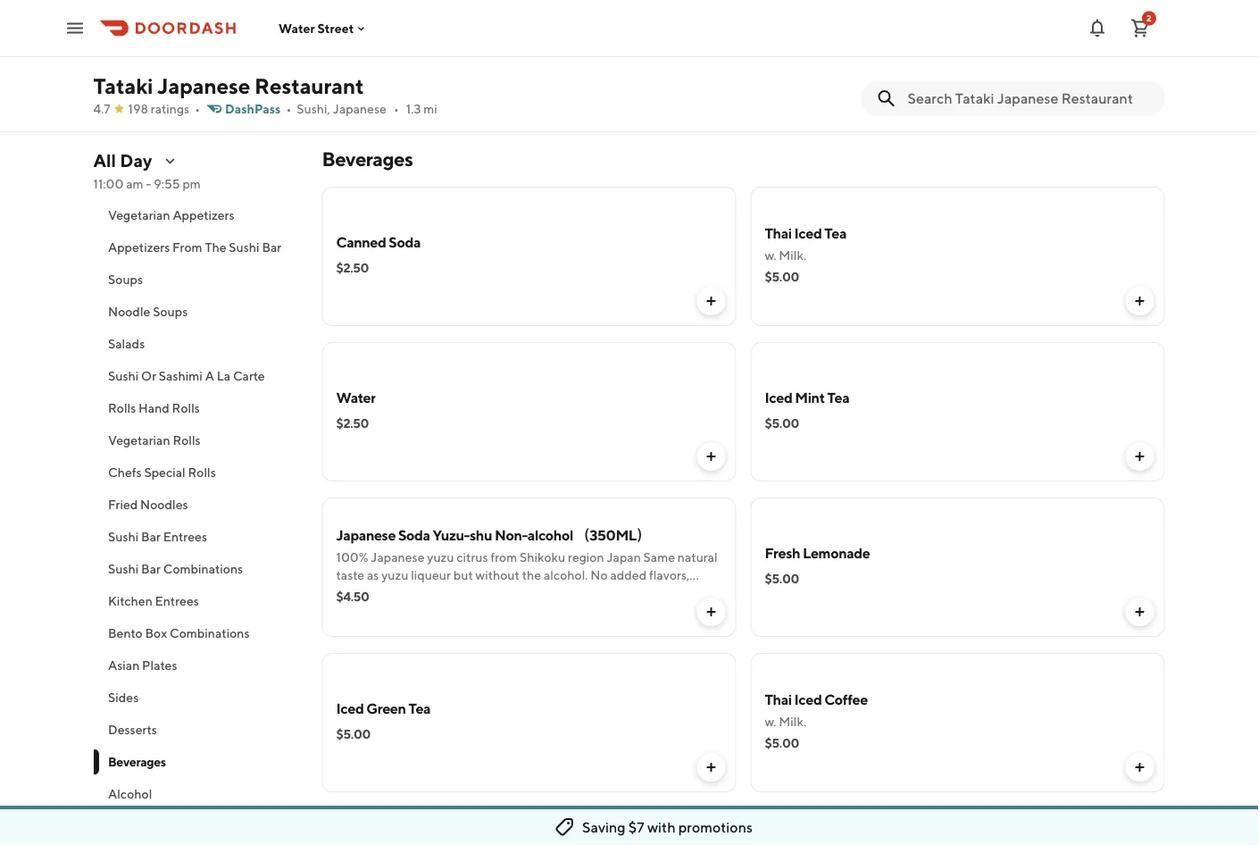 Task type: vqa. For each thing, say whether or not it's contained in the screenshot.
top Beauties
no



Task type: describe. For each thing, give the bounding box(es) containing it.
fresh lemonade
[[765, 544, 870, 561]]

add item to cart image for iced green tea
[[704, 760, 719, 774]]

0 horizontal spatial beverages
[[108, 754, 166, 769]]

noodle
[[108, 304, 150, 319]]

sides
[[108, 690, 138, 705]]

menus image
[[163, 154, 177, 168]]

special
[[144, 465, 185, 480]]

add item to cart image for canned soda
[[704, 294, 719, 308]]

all
[[93, 150, 116, 171]]

salads
[[108, 336, 144, 351]]

cream
[[394, 16, 436, 33]]

2 items, open order cart image
[[1130, 17, 1151, 39]]

-
[[146, 176, 151, 191]]

desserts button
[[93, 714, 301, 746]]

day
[[120, 150, 152, 171]]

fried for fried noodles
[[108, 497, 137, 512]]

0 vertical spatial bar
[[262, 240, 281, 255]]

japanese right sushi,
[[333, 101, 387, 116]]

japanese up 100%
[[336, 527, 396, 544]]

sides button
[[93, 682, 301, 714]]

2
[[1147, 13, 1152, 23]]

vegetarian for vegetarian appetizers
[[108, 208, 170, 222]]

1 horizontal spatial yuzu
[[427, 550, 454, 565]]

street
[[318, 21, 354, 36]]

• for sushi, japanese • 1.3 mi
[[394, 101, 399, 116]]

or
[[141, 368, 156, 383]]

appetizers from the sushi bar
[[108, 240, 281, 255]]

asian plates button
[[93, 649, 301, 682]]

add item to cart image for fresh lemonade
[[1133, 605, 1147, 619]]

water street
[[279, 21, 354, 36]]

la
[[216, 368, 230, 383]]

region
[[568, 550, 604, 565]]

$4.50
[[336, 589, 369, 604]]

thai iced tea w. milk. $5.00
[[765, 225, 847, 284]]

from
[[491, 550, 517, 565]]

a
[[205, 368, 214, 383]]

iced mint tea
[[765, 389, 850, 406]]

as
[[367, 568, 379, 582]]

box
[[145, 626, 167, 640]]

asian plates
[[108, 658, 177, 673]]

2 $7.50 from the left
[[765, 42, 796, 57]]

desserts
[[108, 722, 157, 737]]

sashimi
[[158, 368, 202, 383]]

carte
[[233, 368, 265, 383]]

add item to cart image for thai iced tea
[[1133, 294, 1147, 308]]

restaurant
[[255, 73, 364, 98]]

green
[[366, 700, 406, 717]]

w. for thai iced coffee
[[765, 714, 777, 729]]

coloring
[[336, 586, 383, 600]]

combinations for sushi bar combinations
[[163, 561, 243, 576]]

without
[[476, 568, 520, 582]]

appetizers from the sushi bar button
[[93, 231, 301, 264]]

plates
[[142, 658, 177, 673]]

natural
[[678, 550, 718, 565]]

$5.00 inside thai iced tea w. milk. $5.00
[[765, 269, 799, 284]]

bento box combinations
[[108, 626, 249, 640]]

dashpass •
[[225, 101, 291, 116]]

$5.00 for fresh lemonade
[[765, 571, 799, 586]]

no
[[591, 568, 608, 582]]

tea for iced mint tea
[[828, 389, 850, 406]]

chefs special rolls
[[108, 465, 216, 480]]

open menu image
[[64, 17, 86, 39]]

alcohol
[[108, 787, 152, 801]]

kitchen entrees button
[[93, 585, 301, 617]]

liqueur
[[411, 568, 451, 582]]

same
[[644, 550, 675, 565]]

all day
[[93, 150, 152, 171]]

kitchen entrees
[[108, 594, 199, 608]]

salads button
[[93, 328, 301, 360]]

soups button
[[93, 264, 301, 296]]

milk. for thai iced tea
[[779, 248, 807, 263]]

198 ratings •
[[128, 101, 200, 116]]

soups inside soups button
[[108, 272, 143, 287]]

add item to cart image for iced mint tea
[[1133, 449, 1147, 464]]

rolls right hand
[[172, 401, 200, 415]]

fresh
[[765, 544, 801, 561]]

rolls hand rolls
[[108, 401, 200, 415]]

tea for iced green tea
[[409, 700, 431, 717]]

saving $7 with promotions
[[583, 819, 753, 836]]

noodle soups button
[[93, 296, 301, 328]]

chefs special rolls button
[[93, 456, 301, 489]]

vegetarian appetizers
[[108, 208, 234, 222]]

sushi bar combinations button
[[93, 553, 301, 585]]

yuzu-
[[433, 527, 470, 544]]

non-
[[495, 527, 528, 544]]

appetizers inside vegetarian appetizers button
[[172, 208, 234, 222]]

ratings
[[151, 101, 190, 116]]

bar for entrees
[[141, 529, 160, 544]]

added
[[610, 568, 647, 582]]

thai for thai iced tea
[[765, 225, 792, 242]]

sushi or sashimi a la carte
[[108, 368, 265, 383]]

notification bell image
[[1087, 17, 1109, 39]]

fried ice cream
[[336, 16, 436, 33]]

Item Search search field
[[908, 88, 1151, 108]]

sushi right the
[[229, 240, 259, 255]]

iced inside thai iced coffee w. milk. $5.00
[[795, 691, 822, 708]]

noodle soups
[[108, 304, 187, 319]]

iced inside thai iced tea w. milk. $5.00
[[795, 225, 822, 242]]

the
[[522, 568, 541, 582]]

alcohol
[[528, 527, 573, 544]]

w. for thai iced tea
[[765, 248, 777, 263]]

coffee
[[825, 691, 868, 708]]

1 vertical spatial entrees
[[155, 594, 199, 608]]

promotions
[[679, 819, 753, 836]]

11:00
[[93, 176, 124, 191]]

2 button
[[1123, 10, 1159, 46]]

fried for fried ice cream
[[336, 16, 369, 33]]

sushi for sushi bar entrees
[[108, 529, 138, 544]]

tataki
[[93, 73, 153, 98]]



Task type: locate. For each thing, give the bounding box(es) containing it.
appetizers down vegetarian appetizers
[[108, 240, 169, 255]]

sushi down fried noodles
[[108, 529, 138, 544]]

1 horizontal spatial beverages
[[322, 147, 413, 171]]

but
[[454, 568, 473, 582]]

0 vertical spatial soups
[[108, 272, 143, 287]]

water for water
[[336, 389, 376, 406]]

acidulants.
[[450, 586, 512, 600]]

saving
[[583, 819, 626, 836]]

• for 198 ratings •
[[195, 101, 200, 116]]

sushi bar entrees button
[[93, 521, 301, 553]]

soda for canned
[[389, 234, 421, 251]]

1 horizontal spatial $7.50
[[765, 42, 796, 57]]

1 horizontal spatial •
[[286, 101, 291, 116]]

w. inside thai iced coffee w. milk. $5.00
[[765, 714, 777, 729]]

1 vertical spatial appetizers
[[108, 240, 169, 255]]

1 vertical spatial w.
[[765, 714, 777, 729]]

198
[[128, 101, 148, 116]]

4.7
[[93, 101, 110, 116]]

dashpass
[[225, 101, 281, 116]]

rolls down 'rolls hand rolls' button
[[172, 433, 200, 448]]

0 horizontal spatial fried
[[108, 497, 137, 512]]

2 thai from the top
[[765, 691, 792, 708]]

combinations inside "button"
[[163, 561, 243, 576]]

water
[[279, 21, 315, 36], [336, 389, 376, 406]]

combinations for bento box combinations
[[169, 626, 249, 640]]

vegetarian down am
[[108, 208, 170, 222]]

0 vertical spatial thai
[[765, 225, 792, 242]]

add item to cart image
[[1133, 76, 1147, 90], [704, 294, 719, 308], [704, 449, 719, 464], [704, 605, 719, 619], [704, 760, 719, 774]]

$5.00
[[765, 269, 799, 284], [765, 416, 799, 431], [765, 571, 799, 586], [336, 727, 371, 741], [765, 736, 799, 750]]

1 horizontal spatial fried
[[336, 16, 369, 33]]

100%
[[336, 550, 369, 565]]

0 vertical spatial water
[[279, 21, 315, 36]]

1 vertical spatial tea
[[828, 389, 850, 406]]

entrees down sushi bar combinations
[[155, 594, 199, 608]]

3 • from the left
[[394, 101, 399, 116]]

1 w. from the top
[[765, 248, 777, 263]]

• right ratings
[[195, 101, 200, 116]]

thai inside thai iced coffee w. milk. $5.00
[[765, 691, 792, 708]]

the
[[205, 240, 226, 255]]

alcohol.
[[544, 568, 588, 582]]

milk.
[[779, 248, 807, 263], [779, 714, 807, 729]]

1 vertical spatial $2.50
[[336, 416, 369, 431]]

sushi, japanese • 1.3 mi
[[297, 101, 437, 116]]

fried left ice
[[336, 16, 369, 33]]

ice
[[372, 16, 391, 33]]

w. inside thai iced tea w. milk. $5.00
[[765, 248, 777, 263]]

$2.50 for water
[[336, 416, 369, 431]]

$7
[[629, 819, 645, 836]]

1 vertical spatial bar
[[141, 529, 160, 544]]

soda for japanese
[[398, 527, 430, 544]]

0 horizontal spatial $7.50
[[336, 42, 368, 57]]

vegetarian up the chefs
[[108, 433, 170, 448]]

sushi inside "button"
[[108, 561, 138, 576]]

sushi for sushi bar combinations
[[108, 561, 138, 576]]

1 • from the left
[[195, 101, 200, 116]]

bar up kitchen entrees on the left of the page
[[141, 561, 160, 576]]

from
[[172, 240, 202, 255]]

1 horizontal spatial soups
[[152, 304, 187, 319]]

beverages down sushi, japanese • 1.3 mi
[[322, 147, 413, 171]]

bar down fried noodles
[[141, 529, 160, 544]]

2 milk. from the top
[[779, 714, 807, 729]]

japanese up ratings
[[157, 73, 250, 98]]

$2.50 for canned soda
[[336, 260, 369, 275]]

1 thai from the top
[[765, 225, 792, 242]]

0 vertical spatial milk.
[[779, 248, 807, 263]]

add item to cart image
[[1133, 294, 1147, 308], [1133, 449, 1147, 464], [1133, 605, 1147, 619], [1133, 760, 1147, 774]]

flavors,
[[649, 568, 690, 582]]

0 horizontal spatial •
[[195, 101, 200, 116]]

0 horizontal spatial yuzu
[[382, 568, 409, 582]]

2 • from the left
[[286, 101, 291, 116]]

4 add item to cart image from the top
[[1133, 760, 1147, 774]]

shu
[[470, 527, 492, 544]]

2 vertical spatial bar
[[141, 561, 160, 576]]

kitchen
[[108, 594, 152, 608]]

taste
[[336, 568, 365, 582]]

soda inside japanese soda yuzu-shu non-alcohol （350ml） 100% japanese yuzu citrus from shikoku region japan same natural taste as yuzu liqueur but without the alcohol. no added flavors, coloring agents, nor acidulants.
[[398, 527, 430, 544]]

soups right noodle
[[152, 304, 187, 319]]

1 vertical spatial milk.
[[779, 714, 807, 729]]

1 vertical spatial thai
[[765, 691, 792, 708]]

0 horizontal spatial appetizers
[[108, 240, 169, 255]]

1 vertical spatial soups
[[152, 304, 187, 319]]

tataki japanese restaurant
[[93, 73, 364, 98]]

agents,
[[385, 586, 426, 600]]

asian
[[108, 658, 139, 673]]

3 add item to cart image from the top
[[1133, 605, 1147, 619]]

$2.50
[[336, 260, 369, 275], [336, 416, 369, 431]]

sushi
[[229, 240, 259, 255], [108, 368, 138, 383], [108, 529, 138, 544], [108, 561, 138, 576]]

rolls down vegetarian rolls button
[[188, 465, 216, 480]]

appetizers up appetizers from the sushi bar button
[[172, 208, 234, 222]]

bar right the
[[262, 240, 281, 255]]

2 $2.50 from the top
[[336, 416, 369, 431]]

1 horizontal spatial appetizers
[[172, 208, 234, 222]]

fried noodles button
[[93, 489, 301, 521]]

sushi left or
[[108, 368, 138, 383]]

sushi bar entrees
[[108, 529, 207, 544]]

2 vertical spatial tea
[[409, 700, 431, 717]]

$5.00 inside thai iced coffee w. milk. $5.00
[[765, 736, 799, 750]]

2 horizontal spatial •
[[394, 101, 399, 116]]

1 vertical spatial vegetarian
[[108, 433, 170, 448]]

0 vertical spatial entrees
[[163, 529, 207, 544]]

combinations down the kitchen entrees button
[[169, 626, 249, 640]]

mint
[[795, 389, 825, 406]]

1 milk. from the top
[[779, 248, 807, 263]]

11:00 am - 9:55 pm
[[93, 176, 201, 191]]

sushi up kitchen
[[108, 561, 138, 576]]

1 vegetarian from the top
[[108, 208, 170, 222]]

0 vertical spatial tea
[[825, 225, 847, 242]]

rolls inside vegetarian rolls button
[[172, 433, 200, 448]]

1 vertical spatial soda
[[398, 527, 430, 544]]

1 $7.50 from the left
[[336, 42, 368, 57]]

alcohol button
[[93, 778, 301, 810]]

combinations inside button
[[169, 626, 249, 640]]

soda left yuzu-
[[398, 527, 430, 544]]

0 vertical spatial fried
[[336, 16, 369, 33]]

w.
[[765, 248, 777, 263], [765, 714, 777, 729]]

bar inside "button"
[[141, 561, 160, 576]]

2 add item to cart image from the top
[[1133, 449, 1147, 464]]

canned soda
[[336, 234, 421, 251]]

$7.50
[[336, 42, 368, 57], [765, 42, 796, 57]]

1 add item to cart image from the top
[[1133, 294, 1147, 308]]

water street button
[[279, 21, 368, 36]]

$5.00 for iced green tea
[[336, 727, 371, 741]]

bento
[[108, 626, 142, 640]]

2 w. from the top
[[765, 714, 777, 729]]

9:55
[[154, 176, 180, 191]]

sushi or sashimi a la carte button
[[93, 360, 301, 392]]

am
[[126, 176, 143, 191]]

noodles
[[140, 497, 188, 512]]

beverages down desserts
[[108, 754, 166, 769]]

rolls inside chefs special rolls button
[[188, 465, 216, 480]]

iced
[[795, 225, 822, 242], [765, 389, 793, 406], [795, 691, 822, 708], [336, 700, 364, 717]]

hand
[[138, 401, 169, 415]]

0 vertical spatial soda
[[389, 234, 421, 251]]

add item to cart image for water
[[704, 449, 719, 464]]

thai for thai iced coffee
[[765, 691, 792, 708]]

soups up noodle
[[108, 272, 143, 287]]

1 vertical spatial beverages
[[108, 754, 166, 769]]

• left the 1.3 at left
[[394, 101, 399, 116]]

vegetarian inside button
[[108, 433, 170, 448]]

milk. inside thai iced coffee w. milk. $5.00
[[779, 714, 807, 729]]

bar for combinations
[[141, 561, 160, 576]]

fried inside button
[[108, 497, 137, 512]]

bento box combinations button
[[93, 617, 301, 649]]

1.3
[[406, 101, 421, 116]]

combinations down sushi bar entrees button
[[163, 561, 243, 576]]

entrees up sushi bar combinations
[[163, 529, 207, 544]]

vegetarian rolls
[[108, 433, 200, 448]]

0 horizontal spatial water
[[279, 21, 315, 36]]

add item to cart image for thai iced coffee
[[1133, 760, 1147, 774]]

sushi bar combinations
[[108, 561, 243, 576]]

japanese
[[157, 73, 250, 98], [333, 101, 387, 116], [336, 527, 396, 544], [371, 550, 425, 565]]

add item to cart image for japanese soda yuzu-shu non-alcohol （350ml）
[[704, 605, 719, 619]]

yuzu up liqueur
[[427, 550, 454, 565]]

rolls hand rolls button
[[93, 392, 301, 424]]

milk. for thai iced coffee
[[779, 714, 807, 729]]

0 horizontal spatial soups
[[108, 272, 143, 287]]

soda
[[389, 234, 421, 251], [398, 527, 430, 544]]

nor
[[429, 586, 448, 600]]

tea
[[825, 225, 847, 242], [828, 389, 850, 406], [409, 700, 431, 717]]

rolls left hand
[[108, 401, 136, 415]]

thai inside thai iced tea w. milk. $5.00
[[765, 225, 792, 242]]

0 vertical spatial vegetarian
[[108, 208, 170, 222]]

mi
[[424, 101, 437, 116]]

water for water street
[[279, 21, 315, 36]]

soups
[[108, 272, 143, 287], [152, 304, 187, 319]]

soups inside noodle soups button
[[152, 304, 187, 319]]

sushi for sushi or sashimi a la carte
[[108, 368, 138, 383]]

1 horizontal spatial water
[[336, 389, 376, 406]]

0 vertical spatial appetizers
[[172, 208, 234, 222]]

0 vertical spatial combinations
[[163, 561, 243, 576]]

appetizers
[[172, 208, 234, 222], [108, 240, 169, 255]]

$5.00 for iced mint tea
[[765, 416, 799, 431]]

yuzu
[[427, 550, 454, 565], [382, 568, 409, 582]]

vegetarian for vegetarian rolls
[[108, 433, 170, 448]]

（350ml）
[[576, 527, 651, 544]]

beverages
[[322, 147, 413, 171], [108, 754, 166, 769]]

vegetarian rolls button
[[93, 424, 301, 456]]

chefs
[[108, 465, 141, 480]]

fried down the chefs
[[108, 497, 137, 512]]

1 vertical spatial water
[[336, 389, 376, 406]]

vegetarian appetizers button
[[93, 199, 301, 231]]

japanese up as
[[371, 550, 425, 565]]

0 vertical spatial yuzu
[[427, 550, 454, 565]]

sushi,
[[297, 101, 330, 116]]

0 vertical spatial w.
[[765, 248, 777, 263]]

1 vertical spatial combinations
[[169, 626, 249, 640]]

japan
[[607, 550, 641, 565]]

thai iced coffee w. milk. $5.00
[[765, 691, 868, 750]]

milk. inside thai iced tea w. milk. $5.00
[[779, 248, 807, 263]]

1 vertical spatial fried
[[108, 497, 137, 512]]

lemonade
[[803, 544, 870, 561]]

0 vertical spatial $2.50
[[336, 260, 369, 275]]

soda right canned
[[389, 234, 421, 251]]

1 $2.50 from the top
[[336, 260, 369, 275]]

yuzu up agents,
[[382, 568, 409, 582]]

appetizers inside appetizers from the sushi bar button
[[108, 240, 169, 255]]

1 vertical spatial yuzu
[[382, 568, 409, 582]]

fried noodles
[[108, 497, 188, 512]]

0 vertical spatial beverages
[[322, 147, 413, 171]]

• left sushi,
[[286, 101, 291, 116]]

vegetarian inside button
[[108, 208, 170, 222]]

canned
[[336, 234, 386, 251]]

2 vegetarian from the top
[[108, 433, 170, 448]]

tea for thai iced tea w. milk. $5.00
[[825, 225, 847, 242]]

tea inside thai iced tea w. milk. $5.00
[[825, 225, 847, 242]]



